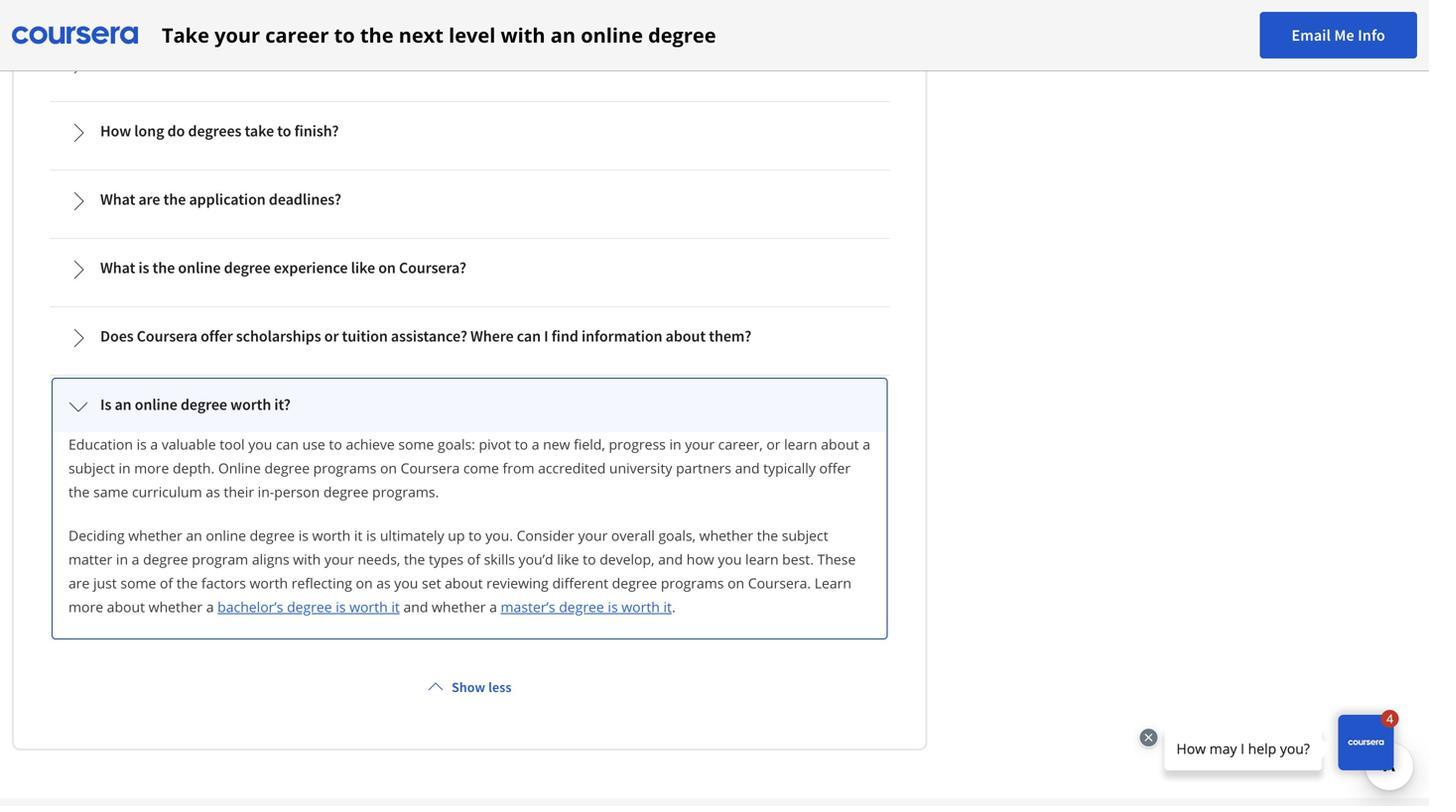 Task type: describe. For each thing, give the bounding box(es) containing it.
degree inside dropdown button
[[181, 395, 227, 415]]

1 horizontal spatial it
[[391, 598, 400, 617]]

career
[[265, 21, 329, 49]]

education is a valuable tool you can use to achieve some goals: pivot to a new field, progress in your career, or learn about a subject in more depth. online degree programs on coursera come from accredited university partners and typically offer the same curriculum as their in-person degree programs.
[[68, 435, 870, 502]]

anywhere
[[356, 53, 423, 72]]

show less
[[452, 679, 512, 697]]

scholarships
[[236, 327, 321, 346]]

like inside dropdown button
[[351, 258, 375, 278]]

is an online degree worth it? button
[[53, 379, 887, 433]]

career,
[[718, 435, 763, 454]]

best.
[[782, 550, 814, 569]]

use
[[302, 435, 325, 454]]

take
[[162, 21, 209, 49]]

.
[[672, 598, 676, 617]]

goals:
[[438, 435, 475, 454]]

tuition
[[342, 327, 388, 346]]

your up reflecting
[[324, 550, 354, 569]]

to right the use
[[329, 435, 342, 454]]

partners
[[676, 459, 731, 478]]

person
[[274, 483, 320, 502]]

to right pivot at the left of page
[[515, 435, 528, 454]]

the down ultimately
[[404, 550, 425, 569]]

these
[[817, 550, 856, 569]]

whether down factors
[[149, 598, 203, 617]]

the inside "dropdown button"
[[442, 53, 465, 72]]

skills
[[484, 550, 515, 569]]

online for deciding whether an online degree is worth it is ultimately up to you. consider your overall goals, whether the subject matter in a degree program aligns with your needs, the types of skills you'd like to develop, and how you learn best. these are just some of the factors worth reflecting on as you set about reviewing different degree programs on coursera. learn more about whether a
[[206, 526, 246, 545]]

tool
[[220, 435, 245, 454]]

master's
[[501, 598, 555, 617]]

an inside 'deciding whether an online degree is worth it is ultimately up to you. consider your overall goals, whether the subject matter in a degree program aligns with your needs, the types of skills you'd like to develop, and how you learn best. these are just some of the factors worth reflecting on as you set about reviewing different degree programs on coursera. learn more about whether a'
[[186, 526, 202, 545]]

online
[[218, 459, 261, 478]]

level
[[449, 21, 496, 49]]

to up can i take online degree courses from anywhere in the world?
[[334, 21, 355, 49]]

take inside can i take online degree courses from anywhere in the world? "dropdown button"
[[137, 53, 166, 72]]

same
[[93, 483, 128, 502]]

as inside education is a valuable tool you can use to achieve some goals: pivot to a new field, progress in your career, or learn about a subject in more depth. online degree programs on coursera come from accredited university partners and typically offer the same curriculum as their in-person degree programs.
[[206, 483, 220, 502]]

set
[[422, 574, 441, 593]]

offer inside dropdown button
[[201, 327, 233, 346]]

as inside 'deciding whether an online degree is worth it is ultimately up to you. consider your overall goals, whether the subject matter in a degree program aligns with your needs, the types of skills you'd like to develop, and how you learn best. these are just some of the factors worth reflecting on as you set about reviewing different degree programs on coursera. learn more about whether a'
[[376, 574, 391, 593]]

what is the online degree experience like on coursera?
[[100, 258, 466, 278]]

are inside what are the application deadlines? dropdown button
[[138, 190, 160, 209]]

learn inside education is a valuable tool you can use to achieve some goals: pivot to a new field, progress in your career, or learn about a subject in more depth. online degree programs on coursera come from accredited university partners and typically offer the same curriculum as their in-person degree programs.
[[784, 435, 817, 454]]

2 vertical spatial and
[[403, 598, 428, 617]]

in inside 'deciding whether an online degree is worth it is ultimately up to you. consider your overall goals, whether the subject matter in a degree program aligns with your needs, the types of skills you'd like to develop, and how you learn best. these are just some of the factors worth reflecting on as you set about reviewing different degree programs on coursera. learn more about whether a'
[[116, 550, 128, 569]]

take your career to the next level with an online degree
[[162, 21, 716, 49]]

degree inside "dropdown button"
[[215, 53, 262, 72]]

0 vertical spatial with
[[501, 21, 545, 49]]

up
[[448, 526, 465, 545]]

subject inside education is a valuable tool you can use to achieve some goals: pivot to a new field, progress in your career, or learn about a subject in more depth. online degree programs on coursera come from accredited university partners and typically offer the same curriculum as their in-person degree programs.
[[68, 459, 115, 478]]

2 horizontal spatial it
[[663, 598, 672, 617]]

offer inside education is a valuable tool you can use to achieve some goals: pivot to a new field, progress in your career, or learn about a subject in more depth. online degree programs on coursera come from accredited university partners and typically offer the same curriculum as their in-person degree programs.
[[819, 459, 851, 478]]

the left the application
[[163, 190, 186, 209]]

email me info button
[[1260, 12, 1417, 59]]

how
[[100, 121, 131, 141]]

ultimately
[[380, 526, 444, 545]]

are inside 'deciding whether an online degree is worth it is ultimately up to you. consider your overall goals, whether the subject matter in a degree program aligns with your needs, the types of skills you'd like to develop, and how you learn best. these are just some of the factors worth reflecting on as you set about reviewing different degree programs on coursera. learn more about whether a'
[[68, 574, 90, 593]]

education
[[68, 435, 133, 454]]

them?
[[709, 327, 752, 346]]

some inside education is a valuable tool you can use to achieve some goals: pivot to a new field, progress in your career, or learn about a subject in more depth. online degree programs on coursera come from accredited university partners and typically offer the same curriculum as their in-person degree programs.
[[398, 435, 434, 454]]

where
[[470, 327, 514, 346]]

is inside dropdown button
[[138, 258, 149, 278]]

factors
[[201, 574, 246, 593]]

master's degree is worth it link
[[501, 598, 672, 617]]

info
[[1358, 25, 1385, 45]]

from inside education is a valuable tool you can use to achieve some goals: pivot to a new field, progress in your career, or learn about a subject in more depth. online degree programs on coursera come from accredited university partners and typically offer the same curriculum as their in-person degree programs.
[[503, 459, 534, 478]]

is an online degree worth it?
[[100, 395, 291, 415]]

online for what is the online degree experience like on coursera?
[[178, 258, 221, 278]]

online inside dropdown button
[[135, 395, 177, 415]]

coursera inside does coursera offer scholarships or tuition assistance? where can i find information about them? dropdown button
[[137, 327, 197, 346]]

can i take online degree courses from anywhere in the world? button
[[53, 37, 887, 90]]

about inside education is a valuable tool you can use to achieve some goals: pivot to a new field, progress in your career, or learn about a subject in more depth. online degree programs on coursera come from accredited university partners and typically offer the same curriculum as their in-person degree programs.
[[821, 435, 859, 454]]

just
[[93, 574, 117, 593]]

degrees
[[188, 121, 242, 141]]

does
[[100, 327, 134, 346]]

bachelor's degree is worth it and whether a master's degree is worth it .
[[218, 598, 676, 617]]

email me info
[[1292, 25, 1385, 45]]

to up the different
[[583, 550, 596, 569]]

learn inside 'deciding whether an online degree is worth it is ultimately up to you. consider your overall goals, whether the subject matter in a degree program aligns with your needs, the types of skills you'd like to develop, and how you learn best. these are just some of the factors worth reflecting on as you set about reviewing different degree programs on coursera. learn more about whether a'
[[745, 550, 779, 569]]

courses
[[265, 53, 317, 72]]

coursera inside education is a valuable tool you can use to achieve some goals: pivot to a new field, progress in your career, or learn about a subject in more depth. online degree programs on coursera come from accredited university partners and typically offer the same curriculum as their in-person degree programs.
[[401, 459, 460, 478]]

what are the application deadlines? button
[[53, 174, 887, 227]]

bachelor's
[[218, 598, 283, 617]]

the up anywhere in the left top of the page
[[360, 21, 394, 49]]

in-
[[258, 483, 274, 502]]

you'd
[[519, 550, 553, 569]]

pivot
[[479, 435, 511, 454]]

and inside 'deciding whether an online degree is worth it is ultimately up to you. consider your overall goals, whether the subject matter in a degree program aligns with your needs, the types of skills you'd like to develop, and how you learn best. these are just some of the factors worth reflecting on as you set about reviewing different degree programs on coursera. learn more about whether a'
[[658, 550, 683, 569]]

deciding
[[68, 526, 125, 545]]

you.
[[485, 526, 513, 545]]

list containing can i take online degree courses from anywhere in the world?
[[46, 0, 894, 646]]

worth down aligns
[[250, 574, 288, 593]]

on inside dropdown button
[[378, 258, 396, 278]]

or inside dropdown button
[[324, 327, 339, 346]]

subject inside 'deciding whether an online degree is worth it is ultimately up to you. consider your overall goals, whether the subject matter in a degree program aligns with your needs, the types of skills you'd like to develop, and how you learn best. these are just some of the factors worth reflecting on as you set about reviewing different degree programs on coursera. learn more about whether a'
[[782, 526, 828, 545]]

in up same
[[119, 459, 131, 478]]

reflecting
[[292, 574, 352, 593]]

what is the online degree experience like on coursera? button
[[53, 242, 887, 296]]

online for can i take online degree courses from anywhere in the world?
[[170, 53, 212, 72]]

whether down the curriculum
[[128, 526, 182, 545]]

experience
[[274, 258, 348, 278]]

degree inside dropdown button
[[224, 258, 271, 278]]

worth inside is an online degree worth it? dropdown button
[[230, 395, 271, 415]]

can i take online degree courses from anywhere in the world?
[[100, 53, 514, 72]]

in up partners
[[669, 435, 681, 454]]

me
[[1334, 25, 1355, 45]]

world?
[[468, 53, 514, 72]]

about inside dropdown button
[[666, 327, 706, 346]]

an inside dropdown button
[[115, 395, 132, 415]]

more inside 'deciding whether an online degree is worth it is ultimately up to you. consider your overall goals, whether the subject matter in a degree program aligns with your needs, the types of skills you'd like to develop, and how you learn best. these are just some of the factors worth reflecting on as you set about reviewing different degree programs on coursera. learn more about whether a'
[[68, 598, 103, 617]]

is
[[100, 395, 111, 415]]



Task type: vqa. For each thing, say whether or not it's contained in the screenshot.
world?
yes



Task type: locate. For each thing, give the bounding box(es) containing it.
can left the use
[[276, 435, 299, 454]]

information
[[582, 327, 662, 346]]

1 vertical spatial more
[[68, 598, 103, 617]]

1 vertical spatial i
[[544, 327, 548, 346]]

0 horizontal spatial more
[[68, 598, 103, 617]]

coursera.
[[748, 574, 811, 593]]

some left "goals:"
[[398, 435, 434, 454]]

their
[[224, 483, 254, 502]]

the up 'coursera.' at the bottom of page
[[757, 526, 778, 545]]

whether up how
[[699, 526, 753, 545]]

worth
[[230, 395, 271, 415], [312, 526, 351, 545], [250, 574, 288, 593], [349, 598, 388, 617], [622, 598, 660, 617]]

0 horizontal spatial are
[[68, 574, 90, 593]]

on down needs,
[[356, 574, 373, 593]]

aligns
[[252, 550, 289, 569]]

subject down education
[[68, 459, 115, 478]]

0 vertical spatial of
[[467, 550, 480, 569]]

1 vertical spatial can
[[276, 435, 299, 454]]

i
[[129, 53, 134, 72], [544, 327, 548, 346]]

1 vertical spatial what
[[100, 258, 135, 278]]

show less button
[[420, 670, 520, 706]]

what down how
[[100, 190, 135, 209]]

your right take in the top left of the page
[[214, 21, 260, 49]]

some inside 'deciding whether an online degree is worth it is ultimately up to you. consider your overall goals, whether the subject matter in a degree program aligns with your needs, the types of skills you'd like to develop, and how you learn best. these are just some of the factors worth reflecting on as you set about reviewing different degree programs on coursera. learn more about whether a'
[[120, 574, 156, 593]]

the inside education is a valuable tool you can use to achieve some goals: pivot to a new field, progress in your career, or learn about a subject in more depth. online degree programs on coursera come from accredited university partners and typically offer the same curriculum as their in-person degree programs.
[[68, 483, 90, 502]]

you right the tool
[[248, 435, 272, 454]]

worth up reflecting
[[312, 526, 351, 545]]

1 vertical spatial programs
[[661, 574, 724, 593]]

0 horizontal spatial of
[[160, 574, 173, 593]]

0 horizontal spatial you
[[248, 435, 272, 454]]

whether down set
[[432, 598, 486, 617]]

is
[[138, 258, 149, 278], [137, 435, 147, 454], [298, 526, 309, 545], [366, 526, 376, 545], [336, 598, 346, 617], [608, 598, 618, 617]]

can
[[100, 53, 126, 72]]

2 vertical spatial you
[[394, 574, 418, 593]]

accredited
[[538, 459, 606, 478]]

0 vertical spatial like
[[351, 258, 375, 278]]

0 vertical spatial you
[[248, 435, 272, 454]]

finish?
[[294, 121, 339, 141]]

goals,
[[658, 526, 696, 545]]

learn
[[784, 435, 817, 454], [745, 550, 779, 569]]

0 horizontal spatial programs
[[313, 459, 376, 478]]

0 horizontal spatial and
[[403, 598, 428, 617]]

2 horizontal spatial and
[[735, 459, 760, 478]]

about
[[666, 327, 706, 346], [821, 435, 859, 454], [445, 574, 483, 593], [107, 598, 145, 617]]

long
[[134, 121, 164, 141]]

can left find
[[517, 327, 541, 346]]

or up typically
[[766, 435, 781, 454]]

different
[[552, 574, 608, 593]]

like right experience
[[351, 258, 375, 278]]

worth down needs,
[[349, 598, 388, 617]]

coursera right does
[[137, 327, 197, 346]]

as left their
[[206, 483, 220, 502]]

worth left "it?"
[[230, 395, 271, 415]]

more
[[134, 459, 169, 478], [68, 598, 103, 617]]

programs inside 'deciding whether an online degree is worth it is ultimately up to you. consider your overall goals, whether the subject matter in a degree program aligns with your needs, the types of skills you'd like to develop, and how you learn best. these are just some of the factors worth reflecting on as you set about reviewing different degree programs on coursera. learn more about whether a'
[[661, 574, 724, 593]]

0 vertical spatial subject
[[68, 459, 115, 478]]

an up program
[[186, 526, 202, 545]]

online inside dropdown button
[[178, 258, 221, 278]]

1 horizontal spatial more
[[134, 459, 169, 478]]

1 vertical spatial with
[[293, 550, 321, 569]]

like up the different
[[557, 550, 579, 569]]

what are the application deadlines?
[[100, 190, 341, 209]]

it inside 'deciding whether an online degree is worth it is ultimately up to you. consider your overall goals, whether the subject matter in a degree program aligns with your needs, the types of skills you'd like to develop, and how you learn best. these are just some of the factors worth reflecting on as you set about reviewing different degree programs on coursera. learn more about whether a'
[[354, 526, 363, 545]]

i left find
[[544, 327, 548, 346]]

0 vertical spatial and
[[735, 459, 760, 478]]

1 vertical spatial like
[[557, 550, 579, 569]]

it down needs,
[[391, 598, 400, 617]]

0 vertical spatial an
[[551, 21, 576, 49]]

program
[[192, 550, 248, 569]]

2 what from the top
[[100, 258, 135, 278]]

it up needs,
[[354, 526, 363, 545]]

footer
[[0, 799, 1429, 807]]

1 vertical spatial or
[[766, 435, 781, 454]]

are left just
[[68, 574, 90, 593]]

and down goals,
[[658, 550, 683, 569]]

what for what is the online degree experience like on coursera?
[[100, 258, 135, 278]]

deadlines?
[[269, 190, 341, 209]]

deciding whether an online degree is worth it is ultimately up to you. consider your overall goals, whether the subject matter in a degree program aligns with your needs, the types of skills you'd like to develop, and how you learn best. these are just some of the factors worth reflecting on as you set about reviewing different degree programs on coursera. learn more about whether a
[[68, 526, 856, 617]]

1 horizontal spatial or
[[766, 435, 781, 454]]

on inside education is a valuable tool you can use to achieve some goals: pivot to a new field, progress in your career, or learn about a subject in more depth. online degree programs on coursera come from accredited university partners and typically offer the same curriculum as their in-person degree programs.
[[380, 459, 397, 478]]

1 horizontal spatial of
[[467, 550, 480, 569]]

develop,
[[600, 550, 655, 569]]

are
[[138, 190, 160, 209], [68, 574, 90, 593]]

an right is at the left of page
[[115, 395, 132, 415]]

coursera up programs.
[[401, 459, 460, 478]]

more up the curriculum
[[134, 459, 169, 478]]

assistance?
[[391, 327, 467, 346]]

1 horizontal spatial i
[[544, 327, 548, 346]]

you left set
[[394, 574, 418, 593]]

how long do degrees take to finish? button
[[53, 105, 887, 159]]

in inside "dropdown button"
[[426, 53, 439, 72]]

on
[[378, 258, 396, 278], [380, 459, 397, 478], [356, 574, 373, 593], [728, 574, 744, 593]]

in down take your career to the next level with an online degree
[[426, 53, 439, 72]]

0 vertical spatial learn
[[784, 435, 817, 454]]

the down what are the application deadlines?
[[152, 258, 175, 278]]

and inside education is a valuable tool you can use to achieve some goals: pivot to a new field, progress in your career, or learn about a subject in more depth. online degree programs on coursera come from accredited university partners and typically offer the same curriculum as their in-person degree programs.
[[735, 459, 760, 478]]

your
[[214, 21, 260, 49], [685, 435, 715, 454], [578, 526, 608, 545], [324, 550, 354, 569]]

0 vertical spatial can
[[517, 327, 541, 346]]

1 horizontal spatial learn
[[784, 435, 817, 454]]

and down career,
[[735, 459, 760, 478]]

worth left . on the bottom left of page
[[622, 598, 660, 617]]

new
[[543, 435, 570, 454]]

i inside "dropdown button"
[[129, 53, 134, 72]]

you right how
[[718, 550, 742, 569]]

on left coursera? at top
[[378, 258, 396, 278]]

1 horizontal spatial with
[[501, 21, 545, 49]]

0 horizontal spatial it
[[354, 526, 363, 545]]

online inside "dropdown button"
[[170, 53, 212, 72]]

some
[[398, 435, 434, 454], [120, 574, 156, 593]]

application
[[189, 190, 266, 209]]

online inside 'deciding whether an online degree is worth it is ultimately up to you. consider your overall goals, whether the subject matter in a degree program aligns with your needs, the types of skills you'd like to develop, and how you learn best. these are just some of the factors worth reflecting on as you set about reviewing different degree programs on coursera. learn more about whether a'
[[206, 526, 246, 545]]

of left factors
[[160, 574, 173, 593]]

0 horizontal spatial offer
[[201, 327, 233, 346]]

1 vertical spatial learn
[[745, 550, 779, 569]]

more down just
[[68, 598, 103, 617]]

coursera image
[[12, 19, 138, 51]]

2 horizontal spatial you
[[718, 550, 742, 569]]

an right level
[[551, 21, 576, 49]]

to right up
[[469, 526, 482, 545]]

or left tuition
[[324, 327, 339, 346]]

1 vertical spatial offer
[[819, 459, 851, 478]]

typically
[[763, 459, 816, 478]]

list
[[46, 0, 894, 646]]

offer left scholarships
[[201, 327, 233, 346]]

your up partners
[[685, 435, 715, 454]]

learn up typically
[[784, 435, 817, 454]]

field,
[[574, 435, 605, 454]]

from down pivot at the left of page
[[503, 459, 534, 478]]

the left same
[[68, 483, 90, 502]]

show
[[452, 679, 485, 697]]

0 horizontal spatial coursera
[[137, 327, 197, 346]]

some right just
[[120, 574, 156, 593]]

1 what from the top
[[100, 190, 135, 209]]

1 horizontal spatial can
[[517, 327, 541, 346]]

and down set
[[403, 598, 428, 617]]

reviewing
[[486, 574, 549, 593]]

0 horizontal spatial can
[[276, 435, 299, 454]]

2 vertical spatial an
[[186, 526, 202, 545]]

1 horizontal spatial subject
[[782, 526, 828, 545]]

matter
[[68, 550, 112, 569]]

1 horizontal spatial as
[[376, 574, 391, 593]]

less
[[488, 679, 512, 697]]

progress
[[609, 435, 666, 454]]

1 horizontal spatial an
[[186, 526, 202, 545]]

0 vertical spatial offer
[[201, 327, 233, 346]]

coursera?
[[399, 258, 466, 278]]

1 vertical spatial some
[[120, 574, 156, 593]]

1 horizontal spatial like
[[557, 550, 579, 569]]

offer right typically
[[819, 459, 851, 478]]

email
[[1292, 25, 1331, 45]]

learn up 'coursera.' at the bottom of page
[[745, 550, 779, 569]]

it?
[[274, 395, 291, 415]]

bachelor's degree is worth it link
[[218, 598, 400, 617]]

with inside 'deciding whether an online degree is worth it is ultimately up to you. consider your overall goals, whether the subject matter in a degree program aligns with your needs, the types of skills you'd like to develop, and how you learn best. these are just some of the factors worth reflecting on as you set about reviewing different degree programs on coursera. learn more about whether a'
[[293, 550, 321, 569]]

0 vertical spatial or
[[324, 327, 339, 346]]

1 horizontal spatial coursera
[[401, 459, 460, 478]]

from inside "dropdown button"
[[320, 53, 353, 72]]

do
[[167, 121, 185, 141]]

0 vertical spatial programs
[[313, 459, 376, 478]]

0 vertical spatial what
[[100, 190, 135, 209]]

the down take your career to the next level with an online degree
[[442, 53, 465, 72]]

on left 'coursera.' at the bottom of page
[[728, 574, 744, 593]]

or inside education is a valuable tool you can use to achieve some goals: pivot to a new field, progress in your career, or learn about a subject in more depth. online degree programs on coursera come from accredited university partners and typically offer the same curriculum as their in-person degree programs.
[[766, 435, 781, 454]]

to
[[334, 21, 355, 49], [277, 121, 291, 141], [329, 435, 342, 454], [515, 435, 528, 454], [469, 526, 482, 545], [583, 550, 596, 569]]

1 horizontal spatial offer
[[819, 459, 851, 478]]

programs down how
[[661, 574, 724, 593]]

0 horizontal spatial take
[[137, 53, 166, 72]]

is inside education is a valuable tool you can use to achieve some goals: pivot to a new field, progress in your career, or learn about a subject in more depth. online degree programs on coursera come from accredited university partners and typically offer the same curriculum as their in-person degree programs.
[[137, 435, 147, 454]]

i right can
[[129, 53, 134, 72]]

depth.
[[173, 459, 215, 478]]

1 horizontal spatial and
[[658, 550, 683, 569]]

0 horizontal spatial some
[[120, 574, 156, 593]]

0 horizontal spatial from
[[320, 53, 353, 72]]

take right can
[[137, 53, 166, 72]]

what for what are the application deadlines?
[[100, 190, 135, 209]]

overall
[[611, 526, 655, 545]]

are down long
[[138, 190, 160, 209]]

0 horizontal spatial as
[[206, 483, 220, 502]]

1 horizontal spatial are
[[138, 190, 160, 209]]

the
[[360, 21, 394, 49], [442, 53, 465, 72], [163, 190, 186, 209], [152, 258, 175, 278], [68, 483, 90, 502], [757, 526, 778, 545], [404, 550, 425, 569], [177, 574, 198, 593]]

in up just
[[116, 550, 128, 569]]

as down needs,
[[376, 574, 391, 593]]

learn
[[815, 574, 852, 593]]

0 horizontal spatial or
[[324, 327, 339, 346]]

you inside education is a valuable tool you can use to achieve some goals: pivot to a new field, progress in your career, or learn about a subject in more depth. online degree programs on coursera come from accredited university partners and typically offer the same curriculum as their in-person degree programs.
[[248, 435, 272, 454]]

university
[[609, 459, 672, 478]]

subject
[[68, 459, 115, 478], [782, 526, 828, 545]]

0 horizontal spatial an
[[115, 395, 132, 415]]

of left skills at the bottom of the page
[[467, 550, 480, 569]]

0 vertical spatial coursera
[[137, 327, 197, 346]]

0 vertical spatial are
[[138, 190, 160, 209]]

or
[[324, 327, 339, 346], [766, 435, 781, 454]]

1 vertical spatial coursera
[[401, 459, 460, 478]]

valuable
[[162, 435, 216, 454]]

programs inside education is a valuable tool you can use to achieve some goals: pivot to a new field, progress in your career, or learn about a subject in more depth. online degree programs on coursera come from accredited university partners and typically offer the same curriculum as their in-person degree programs.
[[313, 459, 376, 478]]

the left factors
[[177, 574, 198, 593]]

0 vertical spatial from
[[320, 53, 353, 72]]

can inside education is a valuable tool you can use to achieve some goals: pivot to a new field, progress in your career, or learn about a subject in more depth. online degree programs on coursera come from accredited university partners and typically offer the same curriculum as their in-person degree programs.
[[276, 435, 299, 454]]

1 vertical spatial and
[[658, 550, 683, 569]]

your inside education is a valuable tool you can use to achieve some goals: pivot to a new field, progress in your career, or learn about a subject in more depth. online degree programs on coursera come from accredited university partners and typically offer the same curriculum as their in-person degree programs.
[[685, 435, 715, 454]]

in
[[426, 53, 439, 72], [669, 435, 681, 454], [119, 459, 131, 478], [116, 550, 128, 569]]

0 vertical spatial as
[[206, 483, 220, 502]]

how long do degrees take to finish?
[[100, 121, 339, 141]]

types
[[429, 550, 464, 569]]

1 horizontal spatial take
[[245, 121, 274, 141]]

0 horizontal spatial learn
[[745, 550, 779, 569]]

find
[[552, 327, 578, 346]]

on up programs.
[[380, 459, 397, 478]]

achieve
[[346, 435, 395, 454]]

needs,
[[358, 550, 400, 569]]

to left finish?
[[277, 121, 291, 141]]

online
[[581, 21, 643, 49], [170, 53, 212, 72], [178, 258, 221, 278], [135, 395, 177, 415], [206, 526, 246, 545]]

i inside dropdown button
[[544, 327, 548, 346]]

0 vertical spatial some
[[398, 435, 434, 454]]

1 vertical spatial subject
[[782, 526, 828, 545]]

0 horizontal spatial like
[[351, 258, 375, 278]]

more inside education is a valuable tool you can use to achieve some goals: pivot to a new field, progress in your career, or learn about a subject in more depth. online degree programs on coursera come from accredited university partners and typically offer the same curriculum as their in-person degree programs.
[[134, 459, 169, 478]]

1 vertical spatial an
[[115, 395, 132, 415]]

with up world? at the top left
[[501, 21, 545, 49]]

programs down achieve
[[313, 459, 376, 478]]

0 horizontal spatial with
[[293, 550, 321, 569]]

offer
[[201, 327, 233, 346], [819, 459, 851, 478]]

subject up "best."
[[782, 526, 828, 545]]

1 vertical spatial from
[[503, 459, 534, 478]]

2 horizontal spatial an
[[551, 21, 576, 49]]

take inside how long do degrees take to finish? "dropdown button"
[[245, 121, 274, 141]]

1 vertical spatial are
[[68, 574, 90, 593]]

from
[[320, 53, 353, 72], [503, 459, 534, 478]]

does coursera offer scholarships or tuition assistance? where can i find information about them? button
[[53, 311, 887, 364]]

consider
[[517, 526, 574, 545]]

1 horizontal spatial some
[[398, 435, 434, 454]]

take right degrees
[[245, 121, 274, 141]]

1 vertical spatial as
[[376, 574, 391, 593]]

1 vertical spatial take
[[245, 121, 274, 141]]

to inside how long do degrees take to finish? "dropdown button"
[[277, 121, 291, 141]]

1 horizontal spatial from
[[503, 459, 534, 478]]

curriculum
[[132, 483, 202, 502]]

1 horizontal spatial programs
[[661, 574, 724, 593]]

what
[[100, 190, 135, 209], [100, 258, 135, 278]]

it down goals,
[[663, 598, 672, 617]]

0 horizontal spatial i
[[129, 53, 134, 72]]

whether
[[128, 526, 182, 545], [699, 526, 753, 545], [149, 598, 203, 617], [432, 598, 486, 617]]

0 vertical spatial take
[[137, 53, 166, 72]]

what up does
[[100, 258, 135, 278]]

1 horizontal spatial you
[[394, 574, 418, 593]]

1 vertical spatial you
[[718, 550, 742, 569]]

come
[[463, 459, 499, 478]]

0 vertical spatial i
[[129, 53, 134, 72]]

next
[[399, 21, 444, 49]]

does coursera offer scholarships or tuition assistance? where can i find information about them?
[[100, 327, 752, 346]]

how
[[687, 550, 714, 569]]

like inside 'deciding whether an online degree is worth it is ultimately up to you. consider your overall goals, whether the subject matter in a degree program aligns with your needs, the types of skills you'd like to develop, and how you learn best. these are just some of the factors worth reflecting on as you set about reviewing different degree programs on coursera. learn more about whether a'
[[557, 550, 579, 569]]

0 horizontal spatial subject
[[68, 459, 115, 478]]

your left overall on the left of the page
[[578, 526, 608, 545]]

an
[[551, 21, 576, 49], [115, 395, 132, 415], [186, 526, 202, 545]]

1 vertical spatial of
[[160, 574, 173, 593]]

from right "courses"
[[320, 53, 353, 72]]

programs
[[313, 459, 376, 478], [661, 574, 724, 593]]

0 vertical spatial more
[[134, 459, 169, 478]]

can inside dropdown button
[[517, 327, 541, 346]]

with up reflecting
[[293, 550, 321, 569]]



